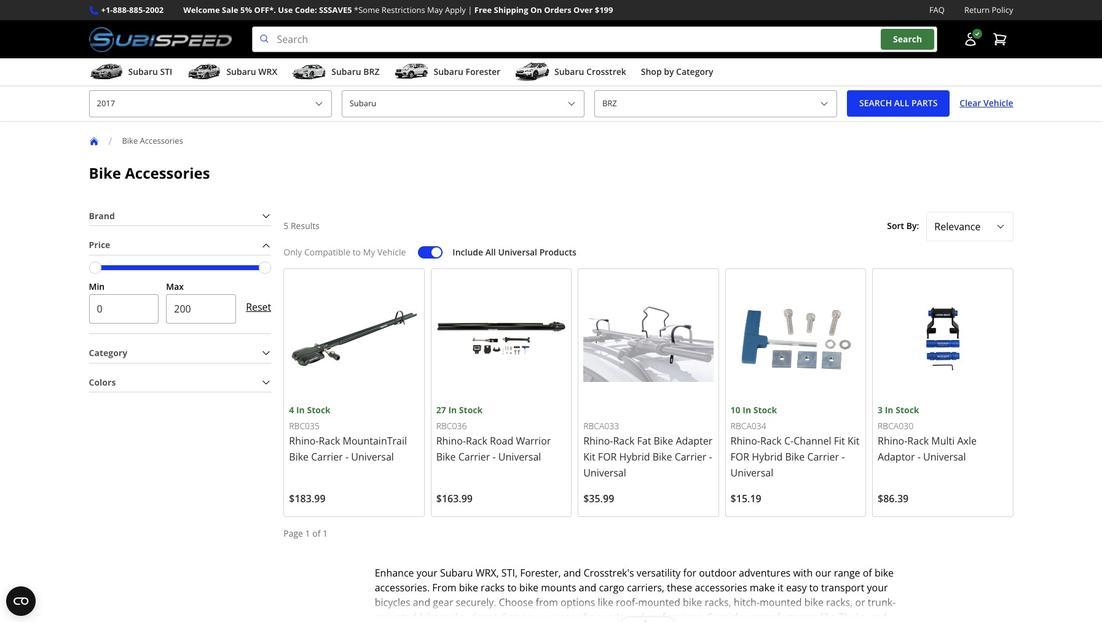 Task type: vqa. For each thing, say whether or not it's contained in the screenshot.
right 199.00
no



Task type: locate. For each thing, give the bounding box(es) containing it.
1 - from the left
[[345, 451, 349, 464]]

mounted
[[638, 596, 680, 610], [760, 596, 802, 610], [375, 611, 417, 623]]

5 rack from the left
[[908, 435, 929, 448]]

like up needs
[[598, 596, 613, 610]]

2 - from the left
[[493, 451, 496, 464]]

- down adapter
[[709, 451, 712, 464]]

carrier down adapter
[[675, 451, 707, 464]]

mounted up manufacturers on the bottom
[[760, 596, 802, 610]]

subaru inside subaru sti dropdown button
[[128, 66, 158, 78]]

stock up rbc035
[[307, 405, 331, 416]]

rack for rhino-rack multi axle adaptor - universal
[[908, 435, 929, 448]]

only compatible to my vehicle
[[284, 247, 406, 258]]

stock up rbc036
[[459, 405, 483, 416]]

subaru inside subaru forester dropdown button
[[434, 66, 463, 78]]

1 vertical spatial accessories
[[125, 163, 210, 183]]

2 in from the left
[[448, 405, 457, 416]]

accessories right /
[[140, 135, 183, 146]]

universal inside 10 in stock rbca034 rhino-rack c-channel fit kit for hybrid bike carrier - universal
[[731, 467, 774, 480]]

accessories.
[[375, 582, 430, 595]]

products
[[540, 247, 577, 258]]

$183.99
[[289, 493, 326, 506]]

0 vertical spatial vehicle
[[984, 97, 1013, 109]]

universal inside 27 in stock rbc036 rhino-rack road warrior bike carrier - universal
[[498, 451, 541, 464]]

+1-888-885-2002 link
[[101, 4, 164, 17]]

in right 27
[[448, 405, 457, 416]]

of right the "range"
[[863, 567, 872, 580]]

3
[[878, 405, 883, 416]]

- inside 27 in stock rbc036 rhino-rack road warrior bike carrier - universal
[[493, 451, 496, 464]]

subaru for subaru sti
[[128, 66, 158, 78]]

kit down rbca033
[[584, 451, 596, 464]]

- down fit
[[842, 451, 845, 464]]

- inside 10 in stock rbca034 rhino-rack c-channel fit kit for hybrid bike carrier - universal
[[842, 451, 845, 464]]

in for rhino-rack road warrior bike carrier - universal
[[448, 405, 457, 416]]

mounted down bicycles
[[375, 611, 417, 623]]

bike accessories down 'bike accessories' link
[[89, 163, 210, 183]]

4 in from the left
[[885, 405, 894, 416]]

2 vertical spatial your
[[536, 611, 557, 623]]

mounted down carriers,
[[638, 596, 680, 610]]

subaru for subaru brz
[[332, 66, 361, 78]]

2 horizontal spatial racks,
[[826, 596, 853, 610]]

accessories down 'bike accessories' link
[[125, 163, 210, 183]]

3 in from the left
[[743, 405, 751, 416]]

versatility
[[637, 567, 681, 580]]

2002
[[145, 4, 164, 15]]

universal down warrior
[[498, 451, 541, 464]]

forester,
[[520, 567, 561, 580]]

subaru left forester
[[434, 66, 463, 78]]

2 hybrid from the left
[[752, 451, 783, 464]]

1 horizontal spatial kit
[[848, 435, 860, 448]]

bike accessories right /
[[122, 135, 183, 146]]

0 horizontal spatial to
[[353, 247, 361, 258]]

carrier down road at the bottom left of page
[[458, 451, 490, 464]]

1 vertical spatial your
[[867, 582, 888, 595]]

your up the trunk-
[[867, 582, 888, 595]]

our
[[816, 567, 831, 580]]

0 horizontal spatial mounted
[[375, 611, 417, 623]]

|
[[468, 4, 472, 15]]

rhino- inside 3 in stock rbca030 rhino-rack multi axle adaptor - universal
[[878, 435, 908, 448]]

on
[[530, 4, 542, 15]]

hybrid down rbca034 at bottom right
[[752, 451, 783, 464]]

1 vertical spatial kit
[[584, 451, 596, 464]]

stock for road
[[459, 405, 483, 416]]

rack for rhino-rack c-channel fit kit for hybrid bike carrier - universal
[[760, 435, 782, 448]]

1 rack from the left
[[319, 435, 340, 448]]

universal right "all"
[[498, 247, 537, 258]]

subaru crosstrek
[[555, 66, 626, 78]]

-
[[345, 451, 349, 464], [493, 451, 496, 464], [709, 451, 712, 464], [842, 451, 845, 464], [918, 451, 921, 464]]

faq link
[[929, 4, 945, 17]]

rhino- inside 4 in stock rbc035 rhino-rack mountaintrail bike carrier - universal
[[289, 435, 319, 448]]

return policy link
[[965, 4, 1013, 17]]

2 horizontal spatial your
[[867, 582, 888, 595]]

apply
[[445, 4, 466, 15]]

rhino-rack c-channel fit kit for hybrid bike carrier - universal image
[[731, 274, 861, 404]]

universal up '$35.99'
[[584, 467, 626, 480]]

- down mountaintrail
[[345, 451, 349, 464]]

universal down multi at the right bottom
[[923, 451, 966, 464]]

minimum slider
[[89, 262, 101, 274]]

1 horizontal spatial like
[[821, 611, 836, 623]]

1 vertical spatial vehicle
[[377, 247, 406, 258]]

rhino- for rhino-rack road warrior bike carrier - universal
[[436, 435, 466, 448]]

subaru left wrx in the top left of the page
[[226, 66, 256, 78]]

2 for from the left
[[731, 451, 750, 464]]

rhino- for rhino-rack multi axle adaptor - universal
[[878, 435, 908, 448]]

stock inside 10 in stock rbca034 rhino-rack c-channel fit kit for hybrid bike carrier - universal
[[754, 405, 777, 416]]

max
[[166, 281, 184, 293]]

these
[[667, 582, 692, 595]]

in right the 4
[[296, 405, 305, 416]]

0 vertical spatial of
[[312, 528, 321, 540]]

gear
[[433, 596, 453, 610]]

4 stock from the left
[[896, 405, 919, 416]]

2 rhino- from the left
[[436, 435, 466, 448]]

in inside 27 in stock rbc036 rhino-rack road warrior bike carrier - universal
[[448, 405, 457, 416]]

$15.19
[[731, 493, 762, 506]]

crosstrek's
[[584, 567, 634, 580]]

1 vertical spatial of
[[863, 567, 872, 580]]

brand button
[[89, 207, 271, 226]]

of right page
[[312, 528, 321, 540]]

- down road at the bottom left of page
[[493, 451, 496, 464]]

fat
[[637, 435, 651, 448]]

1 for from the left
[[598, 451, 617, 464]]

1 stock from the left
[[307, 405, 331, 416]]

4 in stock rbc035 rhino-rack mountaintrail bike carrier - universal
[[289, 405, 407, 464]]

4 carrier from the left
[[807, 451, 839, 464]]

1 horizontal spatial of
[[863, 567, 872, 580]]

rack inside 3 in stock rbca030 rhino-rack multi axle adaptor - universal
[[908, 435, 929, 448]]

a subaru sti thumbnail image image
[[89, 63, 123, 81]]

5 results
[[284, 220, 320, 232]]

rack inside 10 in stock rbca034 rhino-rack c-channel fit kit for hybrid bike carrier - universal
[[760, 435, 782, 448]]

in for rhino-rack mountaintrail bike carrier - universal
[[296, 405, 305, 416]]

*some restrictions may apply | free shipping on orders over $199
[[354, 4, 613, 15]]

racks, down the transport at the bottom of the page
[[826, 596, 853, 610]]

and down roof-
[[627, 611, 644, 623]]

universal down mountaintrail
[[351, 451, 394, 464]]

rbca034
[[731, 420, 766, 432]]

stock inside 3 in stock rbca030 rhino-rack multi axle adaptor - universal
[[896, 405, 919, 416]]

vehicle right my
[[377, 247, 406, 258]]

welcome
[[183, 4, 220, 15]]

$86.39
[[878, 493, 909, 506]]

stock inside 27 in stock rbc036 rhino-rack road warrior bike carrier - universal
[[459, 405, 483, 416]]

subaru for subaru wrx
[[226, 66, 256, 78]]

3 rhino- from the left
[[584, 435, 613, 448]]

roof-
[[616, 596, 638, 610]]

stock inside 4 in stock rbc035 rhino-rack mountaintrail bike carrier - universal
[[307, 405, 331, 416]]

Max text field
[[166, 294, 236, 324]]

vehicle right the clear
[[984, 97, 1013, 109]]

0 vertical spatial bike accessories
[[122, 135, 183, 146]]

1 carrier from the left
[[311, 451, 343, 464]]

subaru inside subaru brz dropdown button
[[332, 66, 361, 78]]

0 horizontal spatial your
[[417, 567, 438, 580]]

min
[[89, 281, 105, 293]]

search all parts
[[860, 97, 938, 109]]

0 horizontal spatial kit
[[584, 451, 596, 464]]

rbca033 rhino-rack fat bike adapter kit for hybrid bike carrier - universal
[[584, 420, 713, 480]]

bike inside 27 in stock rbc036 rhino-rack road warrior bike carrier - universal
[[436, 451, 456, 464]]

sti
[[160, 66, 172, 78]]

3 rack from the left
[[613, 435, 635, 448]]

for
[[598, 451, 617, 464], [731, 451, 750, 464]]

bike accessories link
[[122, 135, 193, 146]]

stock up rbca030
[[896, 405, 919, 416]]

subaru left brz
[[332, 66, 361, 78]]

$35.99
[[584, 493, 614, 506]]

0 horizontal spatial for
[[598, 451, 617, 464]]

rack left multi at the right bottom
[[908, 435, 929, 448]]

0 vertical spatial kit
[[848, 435, 860, 448]]

may
[[427, 4, 443, 15]]

2 rack from the left
[[466, 435, 487, 448]]

easy
[[786, 582, 807, 595]]

from
[[536, 596, 558, 610]]

maximum slider
[[259, 262, 271, 274]]

Select Make button
[[342, 90, 585, 117]]

1 horizontal spatial your
[[536, 611, 557, 623]]

rhino- down rbca030
[[878, 435, 908, 448]]

for down rbca033
[[598, 451, 617, 464]]

5 - from the left
[[918, 451, 921, 464]]

to left my
[[353, 247, 361, 258]]

rack left c-
[[760, 435, 782, 448]]

home image
[[89, 136, 99, 146]]

subaru for subaru forester
[[434, 66, 463, 78]]

in right 10
[[743, 405, 751, 416]]

sale
[[222, 4, 238, 15]]

3 carrier from the left
[[675, 451, 707, 464]]

1 hybrid from the left
[[619, 451, 650, 464]]

your up from
[[417, 567, 438, 580]]

0 vertical spatial your
[[417, 567, 438, 580]]

brz
[[363, 66, 380, 78]]

subispeed logo image
[[89, 27, 232, 52]]

rhino- inside 10 in stock rbca034 rhino-rack c-channel fit kit for hybrid bike carrier - universal
[[731, 435, 760, 448]]

subaru inside subaru wrx dropdown button
[[226, 66, 256, 78]]

2 horizontal spatial to
[[809, 582, 819, 595]]

bike down gear
[[420, 611, 439, 623]]

over
[[574, 4, 593, 15]]

warrior
[[516, 435, 551, 448]]

1 horizontal spatial racks,
[[705, 596, 731, 610]]

1 horizontal spatial 1
[[323, 528, 328, 540]]

4 - from the left
[[842, 451, 845, 464]]

$199
[[595, 4, 613, 15]]

to down our
[[809, 582, 819, 595]]

2 stock from the left
[[459, 405, 483, 416]]

to down sti,
[[507, 582, 517, 595]]

rhino- down rbca033
[[584, 435, 613, 448]]

rhino-
[[289, 435, 319, 448], [436, 435, 466, 448], [584, 435, 613, 448], [731, 435, 760, 448], [878, 435, 908, 448]]

subaru up from
[[440, 567, 473, 580]]

1 horizontal spatial hybrid
[[752, 451, 783, 464]]

search input field
[[252, 27, 937, 52]]

trunk-
[[868, 596, 896, 610]]

1 rhino- from the left
[[289, 435, 319, 448]]

carrier down channel
[[807, 451, 839, 464]]

like left thule,
[[821, 611, 836, 623]]

2 horizontal spatial mounted
[[760, 596, 802, 610]]

5
[[284, 220, 289, 232]]

vehicle inside clear vehicle button
[[984, 97, 1013, 109]]

sssave5
[[319, 4, 352, 15]]

2 carrier from the left
[[458, 451, 490, 464]]

subaru left sti
[[128, 66, 158, 78]]

rhino- down rbc036
[[436, 435, 466, 448]]

range
[[834, 567, 860, 580]]

5 rhino- from the left
[[878, 435, 908, 448]]

use
[[278, 4, 293, 15]]

rack inside 27 in stock rbc036 rhino-rack road warrior bike carrier - universal
[[466, 435, 487, 448]]

racks, down gear
[[441, 611, 468, 623]]

search
[[860, 97, 892, 109]]

stock up rbca034 at bottom right
[[754, 405, 777, 416]]

1 horizontal spatial vehicle
[[984, 97, 1013, 109]]

rhino- inside 27 in stock rbc036 rhino-rack road warrior bike carrier - universal
[[436, 435, 466, 448]]

your down 'from'
[[536, 611, 557, 623]]

orders
[[544, 4, 572, 15]]

carrier
[[311, 451, 343, 464], [458, 451, 490, 464], [675, 451, 707, 464], [807, 451, 839, 464]]

3 - from the left
[[709, 451, 712, 464]]

universal inside 3 in stock rbca030 rhino-rack multi axle adaptor - universal
[[923, 451, 966, 464]]

rack left road at the bottom left of page
[[466, 435, 487, 448]]

rhino- down rbc035
[[289, 435, 319, 448]]

0 horizontal spatial racks,
[[441, 611, 468, 623]]

include
[[453, 247, 483, 258]]

1 horizontal spatial for
[[731, 451, 750, 464]]

bicycles
[[375, 596, 410, 610]]

- right adaptor at the right
[[918, 451, 921, 464]]

subaru inside subaru crosstrek dropdown button
[[555, 66, 584, 78]]

subaru up select make image
[[555, 66, 584, 78]]

bike
[[875, 567, 894, 580], [459, 582, 478, 595], [519, 582, 539, 595], [683, 596, 702, 610], [805, 596, 824, 610], [420, 611, 439, 623]]

Min text field
[[89, 294, 159, 324]]

colors
[[89, 377, 116, 388]]

racks, down accessories
[[705, 596, 731, 610]]

4 rack from the left
[[760, 435, 782, 448]]

results
[[291, 220, 320, 232]]

rack inside 4 in stock rbc035 rhino-rack mountaintrail bike carrier - universal
[[319, 435, 340, 448]]

reset
[[246, 301, 271, 314]]

bike down forester,
[[519, 582, 539, 595]]

universal up $15.19
[[731, 467, 774, 480]]

0 horizontal spatial like
[[598, 596, 613, 610]]

$163.99
[[436, 493, 473, 506]]

1 horizontal spatial mounted
[[638, 596, 680, 610]]

4 rhino- from the left
[[731, 435, 760, 448]]

hybrid down fat
[[619, 451, 650, 464]]

rhino- down rbca034 at bottom right
[[731, 435, 760, 448]]

in inside 4 in stock rbc035 rhino-rack mountaintrail bike carrier - universal
[[296, 405, 305, 416]]

0 horizontal spatial 1
[[305, 528, 310, 540]]

search all parts button
[[847, 91, 950, 117]]

universal inside "rbca033 rhino-rack fat bike adapter kit for hybrid bike carrier - universal"
[[584, 467, 626, 480]]

kit right fit
[[848, 435, 860, 448]]

in inside 3 in stock rbca030 rhino-rack multi axle adaptor - universal
[[885, 405, 894, 416]]

crosstrek
[[587, 66, 626, 78]]

for down rbca034 at bottom right
[[731, 451, 750, 464]]

0 horizontal spatial hybrid
[[619, 451, 650, 464]]

parts
[[912, 97, 938, 109]]

it
[[778, 582, 784, 595]]

3 stock from the left
[[754, 405, 777, 416]]

in inside 10 in stock rbca034 rhino-rack c-channel fit kit for hybrid bike carrier - universal
[[743, 405, 751, 416]]

rbc035
[[289, 420, 320, 432]]

rhino-rack mountaintrail bike carrier - universal image
[[289, 274, 419, 404]]

in right 3
[[885, 405, 894, 416]]

rack left fat
[[613, 435, 635, 448]]

thule,
[[839, 611, 867, 623]]

rack down rbc035
[[319, 435, 340, 448]]

c-
[[784, 435, 794, 448]]

options
[[561, 596, 595, 610]]

/
[[109, 134, 112, 148]]

and up mounts
[[564, 567, 581, 580]]

bike accessories
[[122, 135, 183, 146], [89, 163, 210, 183]]

carrier down rbc035
[[311, 451, 343, 464]]

1 in from the left
[[296, 405, 305, 416]]

Select Year button
[[89, 90, 332, 117]]



Task type: describe. For each thing, give the bounding box(es) containing it.
subaru sti
[[128, 66, 172, 78]]

category
[[676, 66, 713, 78]]

and left gear
[[413, 596, 430, 610]]

compatible
[[304, 247, 350, 258]]

*some
[[354, 4, 380, 15]]

all
[[485, 247, 496, 258]]

1 vertical spatial like
[[821, 611, 836, 623]]

shop by category
[[641, 66, 713, 78]]

rhino- inside "rbca033 rhino-rack fat bike adapter kit for hybrid bike carrier - universal"
[[584, 435, 613, 448]]

category
[[89, 347, 127, 359]]

Select... button
[[927, 212, 1013, 242]]

free
[[474, 4, 492, 15]]

mounts
[[541, 582, 576, 595]]

transport
[[821, 582, 865, 595]]

hybrid inside 10 in stock rbca034 rhino-rack c-channel fit kit for hybrid bike carrier - universal
[[752, 451, 783, 464]]

subaru inside enhance your subaru wrx, sti, forester, and crosstrek's versatility for outdoor adventures with our range of bike accessories. from bike racks to bike mounts and cargo carriers, these accessories make it easy to transport your bicycles and gear securely. choose from options like roof-mounted bike racks, hitch-mounted bike racks, or trunk- mounted bike racks, depending on your specific needs and preferences. consider manufacturers like thule,
[[440, 567, 473, 580]]

multi
[[932, 435, 955, 448]]

- inside "rbca033 rhino-rack fat bike adapter kit for hybrid bike carrier - universal"
[[709, 451, 712, 464]]

price
[[89, 239, 110, 251]]

shipping
[[494, 4, 528, 15]]

rbca030
[[878, 420, 914, 432]]

axle
[[958, 435, 977, 448]]

by
[[664, 66, 674, 78]]

for
[[683, 567, 697, 580]]

for inside "rbca033 rhino-rack fat bike adapter kit for hybrid bike carrier - universal"
[[598, 451, 617, 464]]

select model image
[[820, 99, 829, 109]]

with
[[793, 567, 813, 580]]

carrier inside 27 in stock rbc036 rhino-rack road warrior bike carrier - universal
[[458, 451, 490, 464]]

carriers,
[[627, 582, 665, 595]]

rhino-rack road warrior bike carrier - universal image
[[436, 274, 566, 404]]

a subaru forester thumbnail image image
[[394, 63, 429, 81]]

rhino- for rhino-rack mountaintrail bike carrier - universal
[[289, 435, 319, 448]]

on
[[522, 611, 534, 623]]

colors button
[[89, 374, 271, 392]]

choose
[[499, 596, 533, 610]]

carrier inside 4 in stock rbc035 rhino-rack mountaintrail bike carrier - universal
[[311, 451, 343, 464]]

brand
[[89, 210, 115, 222]]

10 in stock rbca034 rhino-rack c-channel fit kit for hybrid bike carrier - universal
[[731, 405, 860, 480]]

rack inside "rbca033 rhino-rack fat bike adapter kit for hybrid bike carrier - universal"
[[613, 435, 635, 448]]

bike inside 10 in stock rbca034 rhino-rack c-channel fit kit for hybrid bike carrier - universal
[[785, 451, 805, 464]]

subaru crosstrek button
[[515, 61, 626, 86]]

clear vehicle button
[[960, 91, 1013, 117]]

or
[[855, 596, 865, 610]]

in for rhino-rack c-channel fit kit for hybrid bike carrier - universal
[[743, 405, 751, 416]]

subaru forester
[[434, 66, 500, 78]]

manufacturers
[[750, 611, 818, 623]]

- inside 3 in stock rbca030 rhino-rack multi axle adaptor - universal
[[918, 451, 921, 464]]

of inside enhance your subaru wrx, sti, forester, and crosstrek's versatility for outdoor adventures with our range of bike accessories. from bike racks to bike mounts and cargo carriers, these accessories make it easy to transport your bicycles and gear securely. choose from options like roof-mounted bike racks, hitch-mounted bike racks, or trunk- mounted bike racks, depending on your specific needs and preferences. consider manufacturers like thule,
[[863, 567, 872, 580]]

2 1 from the left
[[323, 528, 328, 540]]

search
[[893, 33, 922, 45]]

rack for rhino-rack mountaintrail bike carrier - universal
[[319, 435, 340, 448]]

search button
[[881, 29, 935, 50]]

preferences.
[[647, 611, 704, 623]]

for inside 10 in stock rbca034 rhino-rack c-channel fit kit for hybrid bike carrier - universal
[[731, 451, 750, 464]]

0 vertical spatial like
[[598, 596, 613, 610]]

adapter
[[676, 435, 713, 448]]

stock for mountaintrail
[[307, 405, 331, 416]]

10
[[731, 405, 741, 416]]

rhino- for rhino-rack c-channel fit kit for hybrid bike carrier - universal
[[731, 435, 760, 448]]

0 horizontal spatial of
[[312, 528, 321, 540]]

wrx,
[[476, 567, 499, 580]]

consider
[[707, 611, 748, 623]]

5%
[[240, 4, 252, 15]]

carrier inside 10 in stock rbca034 rhino-rack c-channel fit kit for hybrid bike carrier - universal
[[807, 451, 839, 464]]

stock for c-
[[754, 405, 777, 416]]

kit inside "rbca033 rhino-rack fat bike adapter kit for hybrid bike carrier - universal"
[[584, 451, 596, 464]]

mountaintrail
[[343, 435, 407, 448]]

make
[[750, 582, 775, 595]]

subaru forester button
[[394, 61, 500, 86]]

policy
[[992, 4, 1013, 15]]

hybrid inside "rbca033 rhino-rack fat bike adapter kit for hybrid bike carrier - universal"
[[619, 451, 650, 464]]

+1-
[[101, 4, 113, 15]]

0 horizontal spatial vehicle
[[377, 247, 406, 258]]

1 vertical spatial bike accessories
[[89, 163, 210, 183]]

rbca033
[[584, 420, 619, 432]]

specific
[[560, 611, 594, 623]]

bike up securely.
[[459, 582, 478, 595]]

code:
[[295, 4, 317, 15]]

fit
[[834, 435, 845, 448]]

button image
[[963, 32, 978, 47]]

1 1 from the left
[[305, 528, 310, 540]]

carrier inside "rbca033 rhino-rack fat bike adapter kit for hybrid bike carrier - universal"
[[675, 451, 707, 464]]

3 in stock rbca030 rhino-rack multi axle adaptor - universal
[[878, 405, 977, 464]]

subaru for subaru crosstrek
[[555, 66, 584, 78]]

select make image
[[567, 99, 577, 109]]

885-
[[129, 4, 145, 15]]

+1-888-885-2002
[[101, 4, 164, 15]]

bike inside 4 in stock rbc035 rhino-rack mountaintrail bike carrier - universal
[[289, 451, 309, 464]]

racks
[[481, 582, 505, 595]]

Select Model button
[[594, 90, 837, 117]]

in for rhino-rack multi axle adaptor - universal
[[885, 405, 894, 416]]

- inside 4 in stock rbc035 rhino-rack mountaintrail bike carrier - universal
[[345, 451, 349, 464]]

universal inside 4 in stock rbc035 rhino-rack mountaintrail bike carrier - universal
[[351, 451, 394, 464]]

accessories
[[695, 582, 747, 595]]

off*.
[[254, 4, 276, 15]]

enhance your subaru wrx, sti, forester, and crosstrek's versatility for outdoor adventures with our range of bike accessories. from bike racks to bike mounts and cargo carriers, these accessories make it easy to transport your bicycles and gear securely. choose from options like roof-mounted bike racks, hitch-mounted bike racks, or trunk- mounted bike racks, depending on your specific needs and preferences. consider manufacturers like thule, 
[[375, 567, 914, 623]]

select... image
[[996, 222, 1005, 232]]

bike up the trunk-
[[875, 567, 894, 580]]

hitch-
[[734, 596, 760, 610]]

stock for multi
[[896, 405, 919, 416]]

bike down easy
[[805, 596, 824, 610]]

4
[[289, 405, 294, 416]]

rack for rhino-rack road warrior bike carrier - universal
[[466, 435, 487, 448]]

securely.
[[456, 596, 496, 610]]

enhance
[[375, 567, 414, 580]]

and up options
[[579, 582, 597, 595]]

price button
[[89, 236, 271, 255]]

road
[[490, 435, 513, 448]]

needs
[[596, 611, 624, 623]]

a subaru crosstrek thumbnail image image
[[515, 63, 550, 81]]

kit inside 10 in stock rbca034 rhino-rack c-channel fit kit for hybrid bike carrier - universal
[[848, 435, 860, 448]]

rhino-rack fat bike adapter kit for hybrid bike carrier - universal image
[[584, 274, 714, 404]]

1 horizontal spatial to
[[507, 582, 517, 595]]

my
[[363, 247, 375, 258]]

faq
[[929, 4, 945, 15]]

a subaru brz thumbnail image image
[[292, 63, 327, 81]]

0 vertical spatial accessories
[[140, 135, 183, 146]]

a subaru wrx thumbnail image image
[[187, 63, 222, 81]]

page
[[284, 528, 303, 540]]

subaru wrx button
[[187, 61, 277, 86]]

adventures
[[739, 567, 791, 580]]

cargo
[[599, 582, 625, 595]]

888-
[[113, 4, 129, 15]]

open widget image
[[6, 587, 36, 617]]

only
[[284, 247, 302, 258]]

select year image
[[314, 99, 324, 109]]

return policy
[[965, 4, 1013, 15]]

rhino-rack multi axle adaptor - universal image
[[878, 274, 1008, 404]]

forester
[[466, 66, 500, 78]]

from
[[432, 582, 457, 595]]

shop by category button
[[641, 61, 713, 86]]

reset button
[[246, 293, 271, 322]]

bike down these
[[683, 596, 702, 610]]



